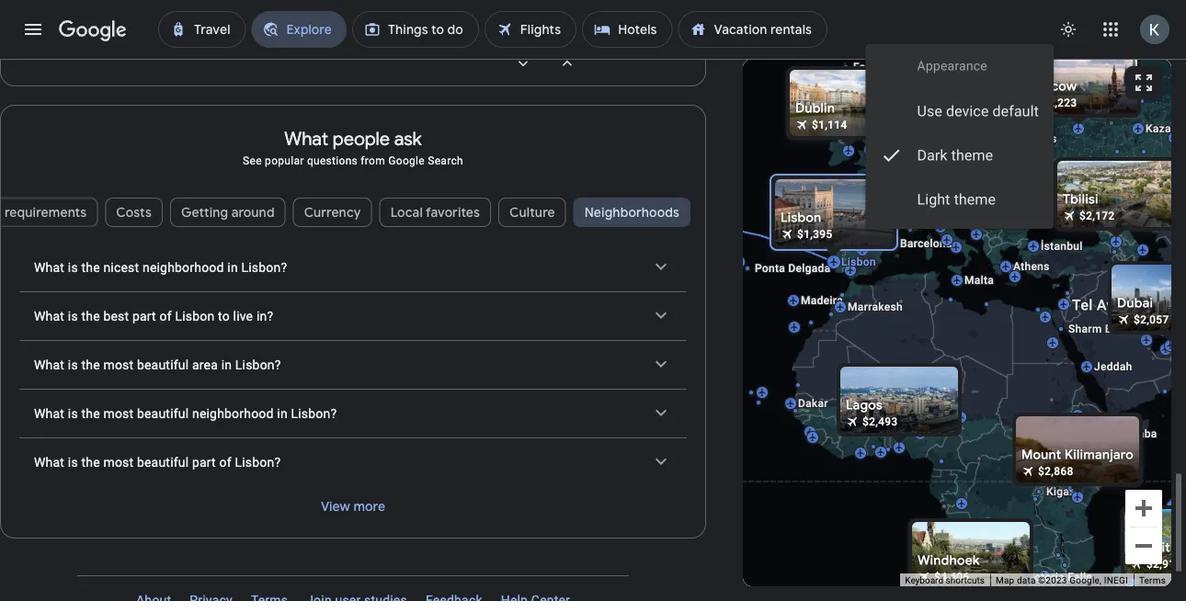 Task type: vqa. For each thing, say whether or not it's contained in the screenshot.
Vilnius
yes



Task type: locate. For each thing, give the bounding box(es) containing it.
most
[[103, 357, 134, 372], [103, 406, 134, 421], [103, 455, 134, 470]]

beautiful for part
[[137, 455, 189, 470]]

0 vertical spatial beautiful
[[137, 357, 189, 372]]

milan
[[937, 208, 966, 221]]

costs button
[[105, 190, 163, 234]]

1 vertical spatial theme
[[954, 191, 996, 208]]

beautiful down what is the most beautiful neighborhood in lisbon?
[[137, 455, 189, 470]]

ababa
[[1124, 428, 1158, 441]]

windhoek
[[918, 553, 980, 569]]

2 beautiful from the top
[[137, 406, 189, 421]]

3 most from the top
[[103, 455, 134, 470]]

2223 US dollars text field
[[1042, 97, 1078, 109]]

what inside what is the best part of lisbon to live in? dropdown button
[[34, 308, 64, 324]]

lisbon? up in?
[[241, 260, 287, 275]]

what is the nicest neighborhood in lisbon?
[[34, 260, 287, 275]]

theme right dark
[[952, 147, 994, 164]]

keyboard
[[905, 575, 944, 586]]

saint
[[1049, 82, 1075, 95]]

ponta
[[755, 262, 786, 275]]

neighborhood down area
[[192, 406, 274, 421]]

saint petersburg
[[1049, 82, 1135, 95]]

lisbon? down what is the most beautiful neighborhood in lisbon?
[[235, 455, 281, 470]]

getting around button
[[170, 190, 286, 234]]

most down best
[[103, 357, 134, 372]]

1 horizontal spatial lisbon
[[781, 210, 822, 226]]

1 is from the top
[[68, 260, 78, 275]]

1 most from the top
[[103, 357, 134, 372]]

1 vertical spatial in
[[221, 357, 232, 372]]

1 beautiful from the top
[[137, 357, 189, 372]]

map
[[996, 575, 1015, 586]]

lisbon? down in?
[[235, 357, 281, 372]]

2172 US dollars text field
[[1080, 210, 1115, 223]]

map region
[[647, 11, 1186, 602]]

lisbon inside dropdown button
[[175, 308, 215, 324]]

what inside 'what people ask see popular questions from google search'
[[284, 127, 328, 150]]

3 the from the top
[[81, 357, 100, 372]]

keyboard shortcuts button
[[905, 574, 985, 587]]

of down what is the most beautiful neighborhood in lisbon?
[[219, 455, 232, 470]]

view more button
[[300, 490, 407, 523]]

0 vertical spatial part
[[132, 308, 156, 324]]

neighborhood
[[143, 260, 224, 275], [192, 406, 274, 421]]

getting
[[181, 204, 228, 221]]

2 horizontal spatial lisbon
[[842, 256, 876, 269]]

view
[[321, 498, 350, 515]]

states)
[[344, 571, 387, 588]]

delgada
[[789, 262, 831, 275]]

region
[[1, 244, 705, 486]]

what for what people ask see popular questions from google search
[[284, 127, 328, 150]]

loading results progress bar
[[0, 59, 1186, 63]]

4 the from the top
[[81, 406, 100, 421]]

lisbon? for what is the most beautiful neighborhood in lisbon?
[[291, 406, 337, 421]]

lisbon up $1,395 text field
[[781, 210, 822, 226]]

local favorites button
[[380, 190, 491, 234]]

what inside what is the most beautiful part of lisbon? dropdown button
[[34, 455, 64, 470]]

what for what is the nicest neighborhood in lisbon?
[[34, 260, 64, 275]]

3 is from the top
[[68, 357, 78, 372]]

$4,406
[[934, 571, 970, 584]]

light theme
[[918, 191, 996, 208]]

5 the from the top
[[81, 455, 100, 470]]

vilnius
[[1022, 132, 1057, 145]]

0 vertical spatial most
[[103, 357, 134, 372]]

lisbon? for what is the most beautiful area in lisbon?
[[235, 357, 281, 372]]

is for what is the nicest neighborhood in lisbon?
[[68, 260, 78, 275]]

appearance
[[918, 58, 988, 74]]

is inside what is the most beautiful area in lisbon? dropdown button
[[68, 357, 78, 372]]

kigali
[[1047, 486, 1076, 499]]

is inside what is the most beautiful neighborhood in lisbon? dropdown button
[[68, 406, 78, 421]]

1 horizontal spatial of
[[219, 455, 232, 470]]

of down what is the nicest neighborhood in lisbon?
[[160, 308, 172, 324]]

lisbon? inside what is the most beautiful area in lisbon? dropdown button
[[235, 357, 281, 372]]

currency
[[304, 204, 361, 221]]

2057 US dollars text field
[[1134, 314, 1169, 327]]

usd button
[[416, 565, 492, 594]]

most down what is the most beautiful neighborhood in lisbon?
[[103, 455, 134, 470]]

4406 US dollars text field
[[934, 571, 970, 584]]

0 vertical spatial of
[[160, 308, 172, 324]]

0 vertical spatial neighborhood
[[143, 260, 224, 275]]

what people ask see popular questions from google search
[[243, 127, 463, 167]]

google
[[388, 154, 425, 167]]

0 vertical spatial theme
[[952, 147, 994, 164]]

what is the best part of lisbon to live in?
[[34, 308, 273, 324]]

2 vertical spatial most
[[103, 455, 134, 470]]

data
[[1017, 575, 1036, 586]]

in up to
[[227, 260, 238, 275]]

in right area
[[221, 357, 232, 372]]

is inside the what is the nicest neighborhood in lisbon? dropdown button
[[68, 260, 78, 275]]

usd
[[451, 571, 477, 588]]

2 vertical spatial lisbon
[[175, 308, 215, 324]]

view more
[[321, 498, 385, 515]]

the
[[81, 260, 100, 275], [81, 308, 100, 324], [81, 357, 100, 372], [81, 406, 100, 421], [81, 455, 100, 470]]

use
[[918, 103, 943, 120]]

english
[[250, 571, 293, 588]]

what inside the what is the nicest neighborhood in lisbon? dropdown button
[[34, 260, 64, 275]]

beautiful left area
[[137, 357, 189, 372]]

the inside dropdown button
[[81, 308, 100, 324]]

madeira
[[801, 294, 843, 307]]

lisbon? inside what is the most beautiful neighborhood in lisbon? dropdown button
[[291, 406, 337, 421]]

lisbon? down what is the most beautiful area in lisbon? dropdown button
[[291, 406, 337, 421]]

change appearance image
[[1047, 7, 1091, 52]]

tel aviv-yafo
[[1072, 297, 1162, 314]]

what is the most beautiful area in lisbon? button
[[19, 341, 687, 389]]

berlin
[[959, 152, 989, 165]]

4 is from the top
[[68, 406, 78, 421]]

0 horizontal spatial of
[[160, 308, 172, 324]]

is inside what is the most beautiful part of lisbon? dropdown button
[[68, 455, 78, 470]]

what for what is the best part of lisbon to live in?
[[34, 308, 64, 324]]

local
[[391, 204, 423, 221]]

1 vertical spatial of
[[219, 455, 232, 470]]

questions
[[307, 154, 358, 167]]

1 the from the top
[[81, 260, 100, 275]]

appearance group
[[866, 57, 1054, 222]]

tehra
[[1158, 275, 1186, 288]]

part down what is the most beautiful neighborhood in lisbon?
[[192, 455, 216, 470]]

next month image
[[501, 41, 545, 85]]

theme right the light
[[954, 191, 996, 208]]

tab list
[[0, 190, 705, 253]]

1 vertical spatial beautiful
[[137, 406, 189, 421]]

tab list containing costs
[[0, 190, 705, 253]]

el-
[[1105, 323, 1119, 336]]

costs
[[116, 204, 152, 221]]

what inside what is the most beautiful neighborhood in lisbon? dropdown button
[[34, 406, 64, 421]]

of inside dropdown button
[[219, 455, 232, 470]]

$1,114
[[812, 119, 848, 132]]

part right best
[[132, 308, 156, 324]]

the for what is the most beautiful neighborhood in lisbon?
[[81, 406, 100, 421]]

theme inside dark theme radio item
[[952, 147, 994, 164]]

most for part
[[103, 455, 134, 470]]

dark theme radio item
[[866, 133, 1054, 178]]

lisbon? inside what is the most beautiful part of lisbon? dropdown button
[[235, 455, 281, 470]]

mount
[[1022, 447, 1062, 464]]

dark theme
[[918, 147, 994, 164]]

2 vertical spatial in
[[277, 406, 288, 421]]

1 horizontal spatial part
[[192, 455, 216, 470]]

beautiful for neighborhood
[[137, 406, 189, 421]]

2 the from the top
[[81, 308, 100, 324]]

1 vertical spatial most
[[103, 406, 134, 421]]

use device default
[[918, 103, 1039, 120]]

what is the most beautiful area in lisbon?
[[34, 357, 281, 372]]

$2,919
[[1147, 558, 1182, 571]]

dark
[[918, 147, 948, 164]]

$2,868
[[1038, 465, 1074, 478]]

5 is from the top
[[68, 455, 78, 470]]

dublin
[[796, 100, 835, 117]]

falls
[[1068, 571, 1093, 584]]

region containing what is the nicest neighborhood in lisbon?
[[1, 244, 705, 486]]

2 vertical spatial beautiful
[[137, 455, 189, 470]]

neighborhood up what is the best part of lisbon to live in? on the left of page
[[143, 260, 224, 275]]

in for neighborhood
[[277, 406, 288, 421]]

culture button
[[499, 190, 566, 234]]

2 most from the top
[[103, 406, 134, 421]]

is inside what is the best part of lisbon to live in? dropdown button
[[68, 308, 78, 324]]

3 beautiful from the top
[[137, 455, 189, 470]]

is for what is the best part of lisbon to live in?
[[68, 308, 78, 324]]

2 is from the top
[[68, 308, 78, 324]]

default
[[993, 103, 1039, 120]]

lisbon? for what is the most beautiful part of lisbon?
[[235, 455, 281, 470]]

1 vertical spatial part
[[192, 455, 216, 470]]

1395 US dollars text field
[[797, 228, 833, 241]]

the for what is the best part of lisbon to live in?
[[81, 308, 100, 324]]

0 horizontal spatial lisbon
[[175, 308, 215, 324]]

popular
[[265, 154, 304, 167]]

dubai
[[1117, 295, 1154, 312]]

in down what is the most beautiful area in lisbon? dropdown button
[[277, 406, 288, 421]]

lisbon left to
[[175, 308, 215, 324]]

part inside dropdown button
[[132, 308, 156, 324]]

is for what is the most beautiful neighborhood in lisbon?
[[68, 406, 78, 421]]

theme
[[952, 147, 994, 164], [954, 191, 996, 208]]

1 vertical spatial lisbon
[[842, 256, 876, 269]]

part inside dropdown button
[[192, 455, 216, 470]]

terms link
[[1139, 575, 1166, 586]]

what inside what is the most beautiful area in lisbon? dropdown button
[[34, 357, 64, 372]]

people
[[333, 127, 390, 150]]

what for what is the most beautiful area in lisbon?
[[34, 357, 64, 372]]

lisbon up marrakesh
[[842, 256, 876, 269]]

most up what is the most beautiful part of lisbon?
[[103, 406, 134, 421]]

beautiful down what is the most beautiful area in lisbon?
[[137, 406, 189, 421]]

0 horizontal spatial part
[[132, 308, 156, 324]]



Task type: describe. For each thing, give the bounding box(es) containing it.
terms
[[1139, 575, 1166, 586]]

paris
[[902, 181, 937, 198]]

1114 US dollars text field
[[812, 119, 848, 132]]

malta
[[965, 274, 994, 287]]

what for what is the most beautiful neighborhood in lisbon?
[[34, 406, 64, 421]]

ponta delgada
[[755, 262, 831, 275]]

what is the most beautiful neighborhood in lisbon?
[[34, 406, 337, 421]]

neighborhoods button
[[574, 190, 691, 234]]

more
[[354, 498, 385, 515]]

keyboard shortcuts
[[905, 575, 985, 586]]

nicest
[[103, 260, 139, 275]]

area
[[192, 357, 218, 372]]

sharm el-sheikh
[[1069, 323, 1154, 336]]

getting around
[[181, 204, 275, 221]]

what is the most beautiful part of lisbon?
[[34, 455, 281, 470]]

2919 US dollars text field
[[1147, 558, 1182, 571]]

the for what is the nicest neighborhood in lisbon?
[[81, 260, 100, 275]]

$2,493
[[863, 416, 898, 429]]

light
[[918, 191, 951, 208]]

2868 US dollars text field
[[1038, 465, 1074, 478]]

yafo
[[1131, 297, 1162, 314]]

english (united states)
[[250, 571, 387, 588]]

is for what is the most beautiful part of lisbon?
[[68, 455, 78, 470]]

what is the most beautiful part of lisbon? button
[[19, 439, 687, 486]]

i̇stanbul
[[1041, 240, 1083, 253]]

budapest
[[989, 192, 1038, 205]]

mount kilimanjaro
[[1022, 447, 1134, 464]]

the for what is the most beautiful part of lisbon?
[[81, 455, 100, 470]]

sharm
[[1069, 323, 1102, 336]]

$2,172
[[1080, 210, 1115, 223]]

1 vertical spatial neighborhood
[[192, 406, 274, 421]]

of inside dropdown button
[[160, 308, 172, 324]]

main menu image
[[22, 18, 44, 40]]

kazan
[[1146, 122, 1178, 135]]

theme for light theme
[[954, 191, 996, 208]]

lagos
[[846, 397, 883, 414]]

0 vertical spatial in
[[227, 260, 238, 275]]

beautiful for area
[[137, 357, 189, 372]]

mauritius
[[1130, 540, 1186, 556]]

is for what is the most beautiful area in lisbon?
[[68, 357, 78, 372]]

marrakesh
[[848, 301, 903, 314]]

sheikh
[[1119, 323, 1154, 336]]

islands
[[886, 61, 923, 74]]

live
[[233, 308, 253, 324]]

what is the nicest neighborhood in lisbon? button
[[19, 244, 687, 291]]

the for what is the most beautiful area in lisbon?
[[81, 357, 100, 372]]

view larger map image
[[1133, 72, 1155, 94]]

what is the best part of lisbon to live in? button
[[19, 292, 687, 340]]

what is the most beautiful neighborhood in lisbon? button
[[19, 390, 687, 438]]

see
[[243, 154, 262, 167]]

theme for dark theme
[[952, 147, 994, 164]]

neighborhoods tab panel
[[1, 244, 705, 538]]

around
[[231, 204, 275, 221]]

local favorites
[[391, 204, 480, 221]]

$1,395
[[797, 228, 833, 241]]

google,
[[1070, 575, 1102, 586]]

most for neighborhood
[[103, 406, 134, 421]]

london
[[889, 159, 940, 176]]

neighborhoods
[[585, 204, 680, 221]]

english (united states) button
[[215, 565, 401, 594]]

dakar
[[798, 397, 829, 410]]

addis
[[1092, 428, 1121, 441]]

map data ©2023 google, inegi
[[996, 575, 1128, 586]]

faroe
[[854, 61, 883, 74]]

victoria falls
[[1025, 571, 1093, 584]]

inegi
[[1104, 575, 1128, 586]]

victoria
[[1025, 571, 1065, 584]]

barcelona
[[900, 237, 953, 250]]

in?
[[257, 308, 273, 324]]

aviv-
[[1097, 297, 1131, 314]]

2493 US dollars text field
[[863, 416, 898, 429]]

athens
[[1014, 260, 1050, 273]]

shortcuts
[[946, 575, 985, 586]]

most for area
[[103, 357, 134, 372]]

(united
[[296, 571, 341, 588]]

from
[[361, 154, 385, 167]]

favorites
[[426, 204, 480, 221]]

tel
[[1072, 297, 1093, 314]]

$2,057
[[1134, 314, 1169, 327]]

kilimanjaro
[[1065, 447, 1134, 464]]

culture
[[510, 204, 555, 221]]

in for area
[[221, 357, 232, 372]]

to
[[218, 308, 230, 324]]

addis ababa
[[1092, 428, 1158, 441]]

petersburg
[[1078, 82, 1135, 95]]

currency button
[[293, 190, 372, 234]]

0 vertical spatial lisbon
[[781, 210, 822, 226]]

lisbon? inside the what is the nicest neighborhood in lisbon? dropdown button
[[241, 260, 287, 275]]

previous month image
[[545, 41, 590, 85]]

faroe islands
[[854, 61, 923, 74]]

moscow
[[1026, 78, 1077, 95]]

jeddah
[[1094, 361, 1133, 373]]

what for what is the most beautiful part of lisbon?
[[34, 455, 64, 470]]

©2023
[[1039, 575, 1067, 586]]

best
[[103, 308, 129, 324]]



